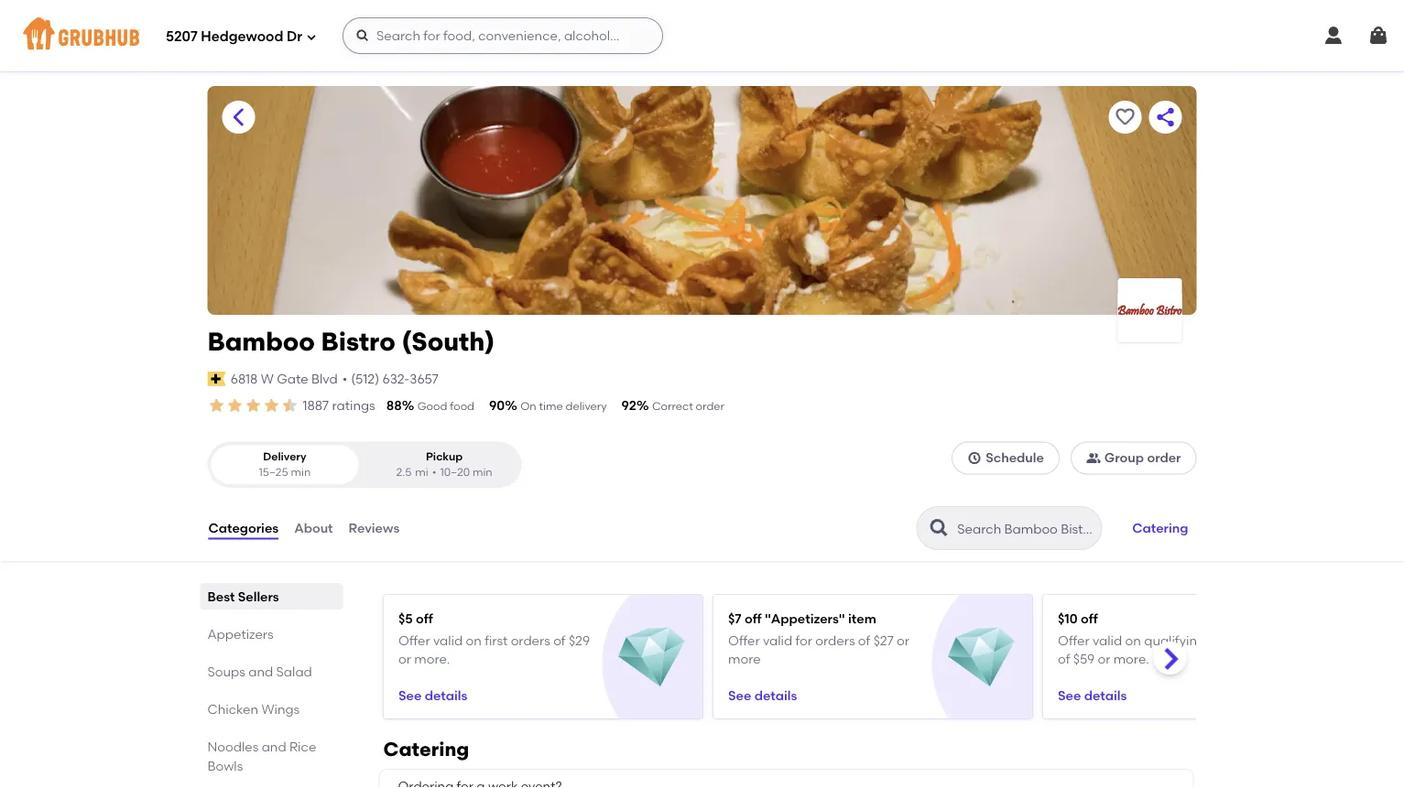 Task type: describe. For each thing, give the bounding box(es) containing it.
group
[[1105, 450, 1144, 466]]

promo image for offer valid for orders of $27 or more
[[948, 625, 1015, 692]]

offer for offer valid on first orders of $29 or more.
[[398, 633, 430, 649]]

1887 ratings
[[303, 398, 375, 414]]

of for offer valid on first orders of $29 or more.
[[553, 633, 565, 649]]

or for offer valid on qualifying orders of $59 or more.
[[1097, 652, 1110, 667]]

appetizers tab
[[207, 625, 336, 644]]

see for offer valid on qualifying orders of $59 or more.
[[1058, 688, 1081, 704]]

salad
[[276, 664, 312, 680]]

on for qualifying
[[1125, 633, 1141, 649]]

rice
[[289, 739, 316, 755]]

food
[[450, 400, 475, 413]]

item
[[848, 611, 876, 627]]

chicken wings tab
[[207, 700, 336, 719]]

0 horizontal spatial svg image
[[306, 32, 317, 43]]

min inside the pickup 2.5 mi • 10–20 min
[[473, 466, 493, 479]]

orders inside $7 off "appetizers" item offer valid for orders of $27 or more
[[815, 633, 855, 649]]

svg image inside the schedule button
[[967, 451, 982, 466]]

hedgewood
[[201, 29, 283, 45]]

6818
[[231, 371, 258, 387]]

gate
[[277, 371, 308, 387]]

details for $5 off offer valid on first orders of $29 or more.
[[424, 688, 467, 704]]

see for offer valid for orders of $27 or more
[[728, 688, 751, 704]]

mi
[[415, 466, 429, 479]]

good
[[417, 400, 447, 413]]

1887
[[303, 398, 329, 414]]

share icon image
[[1155, 106, 1177, 128]]

bowls
[[207, 759, 243, 774]]

soups
[[207, 664, 245, 680]]

90
[[489, 398, 505, 414]]

0 horizontal spatial catering
[[383, 738, 469, 762]]

dr
[[287, 29, 302, 45]]

see details button for $7 off "appetizers" item offer valid for orders of $27 or more
[[728, 679, 797, 712]]

orders for offer valid on first orders of $29 or more.
[[510, 633, 550, 649]]

best
[[207, 589, 235, 605]]

catering inside button
[[1132, 521, 1189, 536]]

group order button
[[1071, 442, 1197, 475]]

632-
[[382, 371, 410, 387]]

chicken wings
[[207, 702, 300, 717]]

or inside $7 off "appetizers" item offer valid for orders of $27 or more
[[896, 633, 909, 649]]

order for correct order
[[696, 400, 725, 413]]

see details for $5 off offer valid on first orders of $29 or more.
[[398, 688, 467, 704]]

and for noodles
[[262, 739, 286, 755]]

pickup 2.5 mi • 10–20 min
[[396, 450, 493, 479]]

$7 off "appetizers" item offer valid for orders of $27 or more
[[728, 611, 909, 667]]

see for offer valid on first orders of $29 or more.
[[398, 688, 421, 704]]

see details for $7 off "appetizers" item offer valid for orders of $27 or more
[[728, 688, 797, 704]]

about button
[[293, 496, 334, 562]]

see details button for $10 off offer valid on qualifying orders of $59 or more.
[[1058, 679, 1127, 712]]

more. for qualifying
[[1113, 652, 1149, 667]]

best sellers tab
[[207, 587, 336, 606]]

delivery 15–25 min
[[259, 450, 311, 479]]

valid inside $7 off "appetizers" item offer valid for orders of $27 or more
[[762, 633, 792, 649]]

3657
[[410, 371, 439, 387]]

chicken
[[207, 702, 258, 717]]

schedule button
[[952, 442, 1060, 475]]

search icon image
[[928, 518, 950, 540]]

for
[[795, 633, 812, 649]]

more
[[728, 652, 760, 667]]

on time delivery
[[520, 400, 607, 413]]

"appetizers"
[[764, 611, 845, 627]]

88
[[386, 398, 402, 414]]

of inside $7 off "appetizers" item offer valid for orders of $27 or more
[[858, 633, 870, 649]]

categories
[[208, 521, 279, 536]]

5207
[[166, 29, 198, 45]]

offer for offer valid on qualifying orders of $59 or more.
[[1058, 633, 1089, 649]]

min inside the "delivery 15–25 min"
[[291, 466, 311, 479]]

1 horizontal spatial svg image
[[1323, 25, 1345, 47]]

promo image for offer valid on first orders of $29 or more.
[[618, 625, 685, 692]]

off for $10
[[1080, 611, 1098, 627]]

reviews button
[[348, 496, 401, 562]]

noodles and rice bowls
[[207, 739, 316, 774]]

bamboo bistro (south)
[[207, 327, 495, 357]]

on for first
[[465, 633, 481, 649]]

wings
[[261, 702, 300, 717]]

see details for $10 off offer valid on qualifying orders of $59 or more.
[[1058, 688, 1127, 704]]

0 horizontal spatial •
[[342, 371, 347, 387]]

(512)
[[351, 371, 379, 387]]

caret left icon image
[[228, 106, 250, 128]]

$10 off offer valid on qualifying orders of $59 or more.
[[1058, 611, 1248, 667]]

best sellers
[[207, 589, 279, 605]]

soups and salad
[[207, 664, 312, 680]]

delivery
[[263, 450, 306, 463]]

5207 hedgewood dr
[[166, 29, 302, 45]]

correct order
[[652, 400, 725, 413]]

2 horizontal spatial svg image
[[1368, 25, 1390, 47]]

reviews
[[349, 521, 400, 536]]

ratings
[[332, 398, 375, 414]]

save this restaurant image
[[1114, 106, 1136, 128]]

details for $10 off offer valid on qualifying orders of $59 or more.
[[1084, 688, 1127, 704]]

Search for food, convenience, alcohol... search field
[[343, 17, 663, 54]]

1 horizontal spatial svg image
[[355, 28, 370, 43]]



Task type: locate. For each thing, give the bounding box(es) containing it.
catering button
[[1124, 508, 1197, 549]]

of inside $10 off offer valid on qualifying orders of $59 or more.
[[1058, 652, 1070, 667]]

offer inside $10 off offer valid on qualifying orders of $59 or more.
[[1058, 633, 1089, 649]]

and inside tab
[[248, 664, 273, 680]]

3 off from the left
[[1080, 611, 1098, 627]]

off for $7
[[744, 611, 761, 627]]

see details button down the $5
[[398, 679, 467, 712]]

and left salad at bottom left
[[248, 664, 273, 680]]

2 details from the left
[[754, 688, 797, 704]]

92
[[622, 398, 637, 414]]

order
[[696, 400, 725, 413], [1147, 450, 1181, 466]]

2 horizontal spatial see
[[1058, 688, 1081, 704]]

1 horizontal spatial offer
[[728, 633, 760, 649]]

of inside $5 off offer valid on first orders of $29 or more.
[[553, 633, 565, 649]]

• right blvd
[[342, 371, 347, 387]]

1 offer from the left
[[398, 633, 430, 649]]

$59
[[1073, 652, 1094, 667]]

off right $7
[[744, 611, 761, 627]]

orders right qualifying
[[1208, 633, 1248, 649]]

1 horizontal spatial promo image
[[948, 625, 1015, 692]]

1 see details from the left
[[398, 688, 467, 704]]

2.5
[[396, 466, 412, 479]]

more. inside $10 off offer valid on qualifying orders of $59 or more.
[[1113, 652, 1149, 667]]

details down $5 off offer valid on first orders of $29 or more.
[[424, 688, 467, 704]]

see details down more in the bottom of the page
[[728, 688, 797, 704]]

and
[[248, 664, 273, 680], [262, 739, 286, 755]]

$27
[[873, 633, 893, 649]]

noodles and rice bowls tab
[[207, 737, 336, 776]]

$5
[[398, 611, 412, 627]]

see down the $5
[[398, 688, 421, 704]]

0 horizontal spatial svg image
[[967, 451, 982, 466]]

or for offer valid on first orders of $29 or more.
[[398, 652, 411, 667]]

2 horizontal spatial see details button
[[1058, 679, 1127, 712]]

$7
[[728, 611, 741, 627]]

orders for offer valid on qualifying orders of $59 or more.
[[1208, 633, 1248, 649]]

2 more. from the left
[[1113, 652, 1149, 667]]

1 see details button from the left
[[398, 679, 467, 712]]

$10
[[1058, 611, 1077, 627]]

off for $5
[[416, 611, 433, 627]]

details
[[424, 688, 467, 704], [754, 688, 797, 704], [1084, 688, 1127, 704]]

option group
[[207, 442, 522, 488]]

off
[[416, 611, 433, 627], [744, 611, 761, 627], [1080, 611, 1098, 627]]

• right mi
[[432, 466, 437, 479]]

0 horizontal spatial order
[[696, 400, 725, 413]]

on left first
[[465, 633, 481, 649]]

of left $27
[[858, 633, 870, 649]]

correct
[[652, 400, 693, 413]]

2 offer from the left
[[728, 633, 760, 649]]

3 offer from the left
[[1058, 633, 1089, 649]]

or right $27
[[896, 633, 909, 649]]

0 vertical spatial and
[[248, 664, 273, 680]]

0 horizontal spatial min
[[291, 466, 311, 479]]

see down "$59"
[[1058, 688, 1081, 704]]

1 horizontal spatial valid
[[762, 633, 792, 649]]

0 horizontal spatial promo image
[[618, 625, 685, 692]]

valid up "$59"
[[1092, 633, 1122, 649]]

$5 off offer valid on first orders of $29 or more.
[[398, 611, 590, 667]]

1 vertical spatial order
[[1147, 450, 1181, 466]]

2 on from the left
[[1125, 633, 1141, 649]]

offer
[[398, 633, 430, 649], [728, 633, 760, 649], [1058, 633, 1089, 649]]

and for soups
[[248, 664, 273, 680]]

valid
[[433, 633, 462, 649], [762, 633, 792, 649], [1092, 633, 1122, 649]]

1 horizontal spatial min
[[473, 466, 493, 479]]

valid inside $5 off offer valid on first orders of $29 or more.
[[433, 633, 462, 649]]

or
[[896, 633, 909, 649], [398, 652, 411, 667], [1097, 652, 1110, 667]]

min
[[291, 466, 311, 479], [473, 466, 493, 479]]

qualifying
[[1144, 633, 1205, 649]]

order inside 'group order' button
[[1147, 450, 1181, 466]]

3 details from the left
[[1084, 688, 1127, 704]]

or inside $10 off offer valid on qualifying orders of $59 or more.
[[1097, 652, 1110, 667]]

min right 10–20
[[473, 466, 493, 479]]

people icon image
[[1086, 451, 1101, 466]]

offer up "$59"
[[1058, 633, 1089, 649]]

2 see details button from the left
[[728, 679, 797, 712]]

1 details from the left
[[424, 688, 467, 704]]

first
[[484, 633, 507, 649]]

valid for $5 off
[[433, 633, 462, 649]]

order right correct
[[696, 400, 725, 413]]

3 valid from the left
[[1092, 633, 1122, 649]]

or inside $5 off offer valid on first orders of $29 or more.
[[398, 652, 411, 667]]

off inside $5 off offer valid on first orders of $29 or more.
[[416, 611, 433, 627]]

1 valid from the left
[[433, 633, 462, 649]]

of left "$59"
[[1058, 652, 1070, 667]]

0 horizontal spatial off
[[416, 611, 433, 627]]

1 horizontal spatial details
[[754, 688, 797, 704]]

1 horizontal spatial more.
[[1113, 652, 1149, 667]]

bamboo bistro (south) logo image
[[1118, 295, 1182, 327]]

3 see details button from the left
[[1058, 679, 1127, 712]]

or down the $5
[[398, 652, 411, 667]]

0 horizontal spatial see details
[[398, 688, 467, 704]]

15–25
[[259, 466, 288, 479]]

see details button for $5 off offer valid on first orders of $29 or more.
[[398, 679, 467, 712]]

orders right first
[[510, 633, 550, 649]]

0 vertical spatial order
[[696, 400, 725, 413]]

3 orders from the left
[[1208, 633, 1248, 649]]

2 promo image from the left
[[948, 625, 1015, 692]]

more. inside $5 off offer valid on first orders of $29 or more.
[[414, 652, 450, 667]]

schedule
[[986, 450, 1044, 466]]

1 on from the left
[[465, 633, 481, 649]]

1 horizontal spatial order
[[1147, 450, 1181, 466]]

1 horizontal spatial see
[[728, 688, 751, 704]]

1 horizontal spatial or
[[896, 633, 909, 649]]

see details down the $5
[[398, 688, 467, 704]]

noodles
[[207, 739, 259, 755]]

0 horizontal spatial orders
[[510, 633, 550, 649]]

2 off from the left
[[744, 611, 761, 627]]

0 horizontal spatial details
[[424, 688, 467, 704]]

see down more in the bottom of the page
[[728, 688, 751, 704]]

subscription pass image
[[207, 372, 226, 386]]

offer up more in the bottom of the page
[[728, 633, 760, 649]]

Search Bamboo Bistro (South) search field
[[956, 520, 1096, 538]]

2 see from the left
[[728, 688, 751, 704]]

see details down "$59"
[[1058, 688, 1127, 704]]

offer inside $5 off offer valid on first orders of $29 or more.
[[398, 633, 430, 649]]

option group containing delivery 15–25 min
[[207, 442, 522, 488]]

6818 w gate blvd button
[[230, 369, 339, 389]]

1 see from the left
[[398, 688, 421, 704]]

0 horizontal spatial more.
[[414, 652, 450, 667]]

orders inside $5 off offer valid on first orders of $29 or more.
[[510, 633, 550, 649]]

2 horizontal spatial offer
[[1058, 633, 1089, 649]]

• (512) 632-3657
[[342, 371, 439, 387]]

orders inside $10 off offer valid on qualifying orders of $59 or more.
[[1208, 633, 1248, 649]]

see details
[[398, 688, 467, 704], [728, 688, 797, 704], [1058, 688, 1127, 704]]

off right the $10
[[1080, 611, 1098, 627]]

1 horizontal spatial see details button
[[728, 679, 797, 712]]

group order
[[1105, 450, 1181, 466]]

more. for first
[[414, 652, 450, 667]]

1 vertical spatial catering
[[383, 738, 469, 762]]

catering
[[1132, 521, 1189, 536], [383, 738, 469, 762]]

1 horizontal spatial see details
[[728, 688, 797, 704]]

2 orders from the left
[[815, 633, 855, 649]]

on inside $5 off offer valid on first orders of $29 or more.
[[465, 633, 481, 649]]

off right the $5
[[416, 611, 433, 627]]

promo image
[[618, 625, 685, 692], [948, 625, 1015, 692]]

off inside $10 off offer valid on qualifying orders of $59 or more.
[[1080, 611, 1098, 627]]

of left $29
[[553, 633, 565, 649]]

0 vertical spatial •
[[342, 371, 347, 387]]

svg image
[[355, 28, 370, 43], [306, 32, 317, 43]]

of for offer valid on qualifying orders of $59 or more.
[[1058, 652, 1070, 667]]

2 horizontal spatial or
[[1097, 652, 1110, 667]]

2 see details from the left
[[728, 688, 797, 704]]

see details button down more in the bottom of the page
[[728, 679, 797, 712]]

on
[[520, 400, 536, 413]]

0 horizontal spatial see details button
[[398, 679, 467, 712]]

details down more in the bottom of the page
[[754, 688, 797, 704]]

1 horizontal spatial catering
[[1132, 521, 1189, 536]]

orders right the for
[[815, 633, 855, 649]]

3 see details from the left
[[1058, 688, 1127, 704]]

$29
[[568, 633, 590, 649]]

valid for $10 off
[[1092, 633, 1122, 649]]

0 horizontal spatial on
[[465, 633, 481, 649]]

1 horizontal spatial of
[[858, 633, 870, 649]]

•
[[342, 371, 347, 387], [432, 466, 437, 479]]

1 off from the left
[[416, 611, 433, 627]]

(south)
[[402, 327, 495, 357]]

1 promo image from the left
[[618, 625, 685, 692]]

more.
[[414, 652, 450, 667], [1113, 652, 1149, 667]]

2 horizontal spatial orders
[[1208, 633, 1248, 649]]

and inside noodles and rice bowls
[[262, 739, 286, 755]]

pickup
[[426, 450, 463, 463]]

1 horizontal spatial on
[[1125, 633, 1141, 649]]

• inside the pickup 2.5 mi • 10–20 min
[[432, 466, 437, 479]]

about
[[294, 521, 333, 536]]

2 min from the left
[[473, 466, 493, 479]]

1 horizontal spatial orders
[[815, 633, 855, 649]]

details down "$59"
[[1084, 688, 1127, 704]]

soups and salad tab
[[207, 662, 336, 682]]

6818 w gate blvd
[[231, 371, 338, 387]]

on
[[465, 633, 481, 649], [1125, 633, 1141, 649]]

good food
[[417, 400, 475, 413]]

3 see from the left
[[1058, 688, 1081, 704]]

or right "$59"
[[1097, 652, 1110, 667]]

see details button
[[398, 679, 467, 712], [728, 679, 797, 712], [1058, 679, 1127, 712]]

offer inside $7 off "appetizers" item offer valid for orders of $27 or more
[[728, 633, 760, 649]]

10–20
[[440, 466, 470, 479]]

2 horizontal spatial valid
[[1092, 633, 1122, 649]]

min down the delivery
[[291, 466, 311, 479]]

offer down the $5
[[398, 633, 430, 649]]

2 horizontal spatial see details
[[1058, 688, 1127, 704]]

orders
[[510, 633, 550, 649], [815, 633, 855, 649], [1208, 633, 1248, 649]]

0 horizontal spatial offer
[[398, 633, 430, 649]]

delivery
[[566, 400, 607, 413]]

order for group order
[[1147, 450, 1181, 466]]

0 horizontal spatial valid
[[433, 633, 462, 649]]

blvd
[[311, 371, 338, 387]]

on left qualifying
[[1125, 633, 1141, 649]]

0 horizontal spatial or
[[398, 652, 411, 667]]

1 horizontal spatial off
[[744, 611, 761, 627]]

of
[[553, 633, 565, 649], [858, 633, 870, 649], [1058, 652, 1070, 667]]

and left rice
[[262, 739, 286, 755]]

valid left the for
[[762, 633, 792, 649]]

details for $7 off "appetizers" item offer valid for orders of $27 or more
[[754, 688, 797, 704]]

star icon image
[[207, 397, 226, 415], [226, 397, 244, 415], [244, 397, 262, 415], [262, 397, 281, 415], [281, 397, 299, 415], [281, 397, 299, 415]]

1 more. from the left
[[414, 652, 450, 667]]

valid left first
[[433, 633, 462, 649]]

valid inside $10 off offer valid on qualifying orders of $59 or more.
[[1092, 633, 1122, 649]]

2 valid from the left
[[762, 633, 792, 649]]

bistro
[[321, 327, 395, 357]]

time
[[539, 400, 563, 413]]

w
[[261, 371, 274, 387]]

1 orders from the left
[[510, 633, 550, 649]]

1 horizontal spatial •
[[432, 466, 437, 479]]

main navigation navigation
[[0, 0, 1404, 71]]

2 horizontal spatial details
[[1084, 688, 1127, 704]]

order right group
[[1147, 450, 1181, 466]]

2 horizontal spatial off
[[1080, 611, 1098, 627]]

see
[[398, 688, 421, 704], [728, 688, 751, 704], [1058, 688, 1081, 704]]

off inside $7 off "appetizers" item offer valid for orders of $27 or more
[[744, 611, 761, 627]]

0 horizontal spatial of
[[553, 633, 565, 649]]

1 min from the left
[[291, 466, 311, 479]]

categories button
[[207, 496, 280, 562]]

(512) 632-3657 button
[[351, 370, 439, 388]]

see details button down "$59"
[[1058, 679, 1127, 712]]

1 vertical spatial and
[[262, 739, 286, 755]]

sellers
[[238, 589, 279, 605]]

0 vertical spatial catering
[[1132, 521, 1189, 536]]

bamboo
[[207, 327, 315, 357]]

0 horizontal spatial see
[[398, 688, 421, 704]]

2 horizontal spatial of
[[1058, 652, 1070, 667]]

svg image
[[1323, 25, 1345, 47], [1368, 25, 1390, 47], [967, 451, 982, 466]]

appetizers
[[207, 627, 273, 642]]

1 vertical spatial •
[[432, 466, 437, 479]]

save this restaurant button
[[1109, 101, 1142, 134]]

on inside $10 off offer valid on qualifying orders of $59 or more.
[[1125, 633, 1141, 649]]



Task type: vqa. For each thing, say whether or not it's contained in the screenshot.
Buffalo
no



